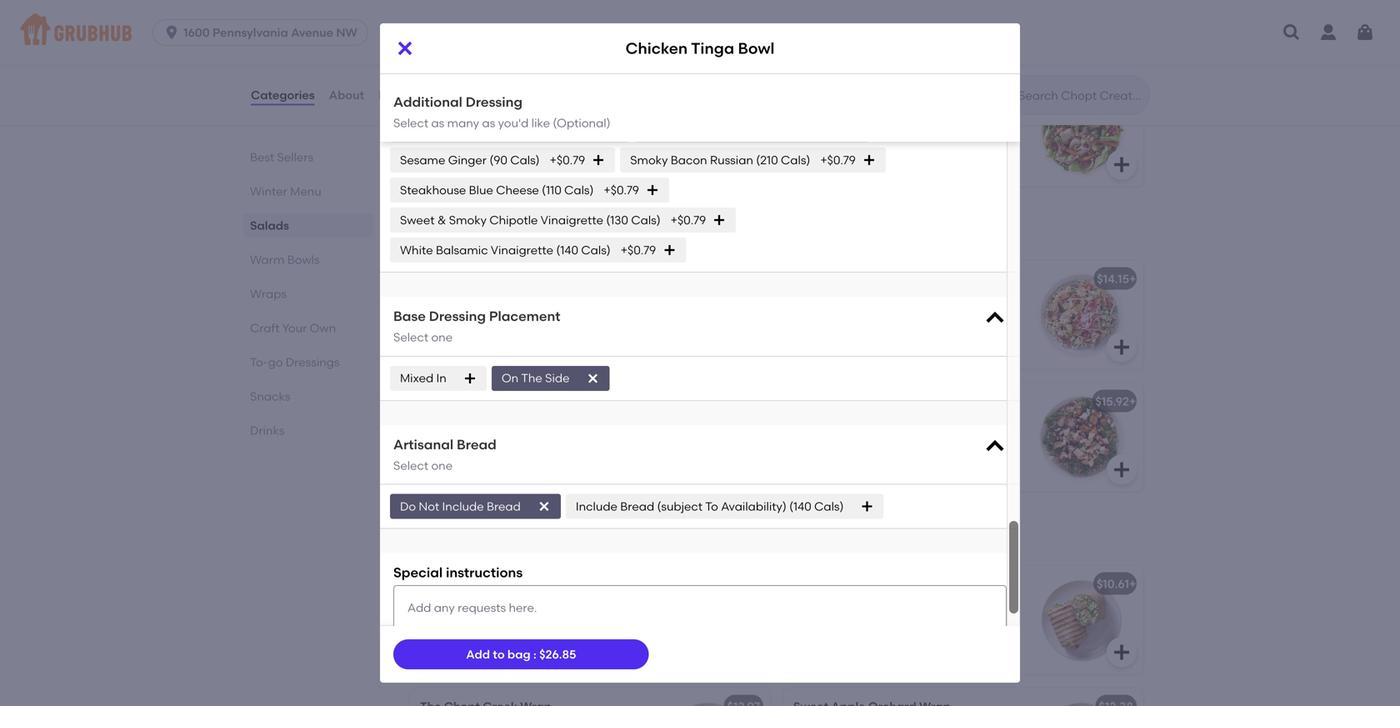 Task type: vqa. For each thing, say whether or not it's contained in the screenshot.
the '(150'
yes



Task type: describe. For each thing, give the bounding box(es) containing it.
braised
[[420, 329, 463, 343]]

winter menu
[[250, 184, 322, 198]]

red inside grilled chicken, carrots, roasted broccoli, pickled red onions, roasted almonds, spinach, romaine
[[889, 130, 908, 144]]

1 horizontal spatial bowls
[[464, 221, 515, 242]]

choice
[[448, 295, 486, 309]]

+ for blissful harvest bowl
[[1130, 394, 1137, 408]]

0 vertical spatial wraps
[[250, 287, 287, 301]]

1 horizontal spatial (130
[[606, 213, 629, 227]]

cheese, inside your choice of base drizzled with mexican goddess and topped with braised chicken tinga, avocado, black beans, tortilla chips, scallions, cotija cheese, marinated kale
[[455, 363, 498, 377]]

blue
[[469, 183, 493, 197]]

not
[[419, 499, 439, 514]]

aged parmesan, artisan croutons, kale & romaine
[[420, 604, 613, 635]]

$15.33 +
[[721, 394, 763, 408]]

select inside 'base dressing placement select one'
[[393, 330, 429, 344]]

2 $10.61 + from the left
[[1097, 577, 1137, 591]]

+$0.79 for sesame ginger (90 cals)
[[550, 153, 585, 167]]

fried
[[458, 0, 484, 4]]

sesame
[[400, 153, 445, 167]]

+$0.79 for sweet & smoky chipotle vinaigrette (130 cals)
[[671, 213, 706, 227]]

1 vertical spatial tinga
[[470, 272, 502, 286]]

0 vertical spatial vinaigrette
[[439, 33, 501, 47]]

mexican caesar wrap
[[794, 577, 921, 591]]

mixed in
[[400, 371, 447, 385]]

pennsylvania
[[213, 25, 288, 40]]

your choice of base drizzled with mexican goddess and topped with braised chicken tinga, avocado, black beans, tortilla chips, scallions, cotija cheese, marinated kale
[[420, 295, 622, 377]]

0 vertical spatial goddess
[[450, 123, 501, 137]]

yogurt
[[437, 63, 474, 77]]

jack inside avocado, grape tomatoes, corn, pepper jack cheese, crispy shallots, romaine
[[838, 7, 861, 21]]

smoky bacon russian (210 cals)
[[630, 153, 811, 167]]

crispy
[[911, 7, 944, 21]]

mixed
[[400, 371, 434, 385]]

grilled for grilled chicken, carrots, roasted broccoli, pickled red onions, roasted almonds, spinach, romaine
[[794, 113, 831, 127]]

cheese, inside panko fried chicken, pepper jack cheese, corn, grape tomatoes, pickled red onions, carrots, romaine
[[420, 7, 464, 21]]

chopt
[[400, 33, 436, 47]]

(210
[[756, 153, 778, 167]]

kale inside your choice of base drizzled with mexican goddess and topped with braised chicken tinga, avocado, black beans, tortilla chips, scallions, cotija cheese, marinated kale
[[564, 363, 587, 377]]

bag
[[508, 647, 531, 661]]

goddess inside your choice of base drizzled with mexican goddess and topped with braised chicken tinga, avocado, black beans, tortilla chips, scallions, cotija cheese, marinated kale
[[470, 312, 521, 326]]

1600
[[183, 25, 210, 40]]

main navigation navigation
[[0, 0, 1401, 65]]

kale caesar wrap image
[[645, 565, 770, 674]]

blissful
[[794, 394, 833, 408]]

tomatoes, inside panko fried chicken, pepper jack cheese, corn, grape tomatoes, pickled red onions, carrots, romaine
[[535, 7, 593, 21]]

dressings
[[286, 355, 340, 369]]

(40
[[731, 63, 749, 77]]

one inside 'base dressing placement select one'
[[431, 330, 453, 344]]

pickled inside panko fried chicken, pepper jack cheese, corn, grape tomatoes, pickled red onions, carrots, romaine
[[420, 24, 461, 38]]

avocado, inside grilled chicken, avocado, all-natural smoked bacon, cage-free egg, blue cheese, grape tomatoes, romaine
[[510, 113, 563, 127]]

+$0.79 for greek yogurt tzatziki (35 cals)
[[580, 63, 615, 77]]

best for best seller
[[430, 560, 452, 572]]

kale caesar wrap
[[420, 580, 525, 594]]

grape inside panko fried chicken, pepper jack cheese, corn, grape tomatoes, pickled red onions, carrots, romaine
[[498, 7, 532, 21]]

avocado, inside your choice of base drizzled with mexican goddess and topped with braised chicken tinga, avocado, black beans, tortilla chips, scallions, cotija cheese, marinated kale
[[548, 329, 601, 343]]

additional dressing select as many as you'd like (optional)
[[393, 94, 611, 130]]

0 horizontal spatial warm
[[250, 253, 285, 267]]

pepper inside avocado, grape tomatoes, corn, pepper jack cheese, crispy shallots, romaine
[[794, 7, 835, 21]]

to
[[493, 647, 505, 661]]

0 horizontal spatial chicken
[[420, 272, 467, 286]]

beans,
[[454, 346, 492, 360]]

dressing for base
[[429, 308, 486, 324]]

go
[[268, 355, 283, 369]]

availability)
[[721, 499, 787, 514]]

lemon
[[400, 93, 439, 107]]

reviews
[[379, 88, 425, 102]]

honey
[[660, 63, 697, 77]]

pepper inside panko fried chicken, pepper jack cheese, corn, grape tomatoes, pickled red onions, carrots, romaine
[[536, 0, 578, 4]]

mexican for mexican goddess (90 cals)
[[400, 123, 448, 137]]

egg,
[[569, 130, 594, 144]]

1 vertical spatial bowls
[[287, 253, 320, 267]]

cobb
[[465, 89, 497, 103]]

chinese chicken bowl image
[[645, 383, 770, 491]]

carrots, inside grilled chicken, carrots, roasted broccoli, pickled red onions, roasted almonds, spinach, romaine
[[883, 113, 927, 127]]

panko
[[420, 0, 455, 4]]

honey dijon (40 cals)
[[660, 63, 781, 77]]

blue
[[597, 130, 622, 144]]

base
[[503, 295, 531, 309]]

grilled chicken, avocado, all-natural smoked bacon, cage-free egg, blue cheese, grape tomatoes, romaine
[[420, 113, 625, 161]]

base
[[393, 308, 426, 324]]

chicken, for broccoli,
[[834, 113, 880, 127]]

1 vertical spatial with
[[593, 312, 617, 326]]

mexican for mexican caesar wrap
[[794, 577, 842, 591]]

$26.85
[[539, 647, 576, 661]]

best seller
[[430, 560, 481, 572]]

1600 pennsylvania avenue nw
[[183, 25, 358, 40]]

pickled inside grilled chicken, carrots, roasted broccoli, pickled red onions, roasted almonds, spinach, romaine
[[845, 130, 887, 144]]

(90 for tahini
[[478, 93, 496, 107]]

mediterranean
[[794, 272, 879, 286]]

steakhouse
[[400, 183, 466, 197]]

chipotle
[[490, 213, 538, 227]]

black
[[420, 346, 451, 360]]

mexican caesar wrap image
[[1019, 565, 1144, 674]]

wrap for mexican caesar wrap
[[890, 577, 921, 591]]

panko fried chicken, pepper jack cheese, corn, grape tomatoes, pickled red onions, carrots, romaine button
[[410, 0, 770, 64]]

blissful harvest bowl image
[[1019, 383, 1144, 491]]

mediterranean tahini bowl
[[794, 272, 946, 286]]

you'd
[[498, 116, 529, 130]]

cheese, inside grilled chicken, avocado, all-natural smoked bacon, cage-free egg, blue cheese, grape tomatoes, romaine
[[420, 146, 464, 161]]

0 vertical spatial roasted
[[929, 113, 973, 127]]

1 $10.61 from the left
[[724, 577, 756, 591]]

(90 for goddess
[[504, 123, 522, 137]]

$14.15 +
[[1097, 272, 1137, 286]]

romaine inside grilled chicken, avocado, all-natural smoked bacon, cage-free egg, blue cheese, grape tomatoes, romaine
[[564, 146, 611, 161]]

crispy chicken ranch salad image
[[645, 0, 770, 64]]

avenue
[[291, 25, 333, 40]]

2 horizontal spatial chicken
[[626, 39, 688, 57]]

chicken, for natural
[[460, 113, 507, 127]]

grape inside avocado, grape tomatoes, corn, pepper jack cheese, crispy shallots, romaine
[[850, 0, 884, 4]]

aged
[[420, 604, 451, 618]]

the chopt greek wrap image
[[645, 688, 770, 706]]

dressing for additional
[[466, 94, 523, 110]]

your inside your choice of base drizzled with mexican goddess and topped with braised chicken tinga, avocado, black beans, tortilla chips, scallions, cotija cheese, marinated kale
[[420, 295, 445, 309]]

kale inside the 'aged parmesan, artisan croutons, kale & romaine'
[[420, 621, 444, 635]]

bowl for mediterranean tahini bowl image
[[918, 272, 946, 286]]

cheese
[[496, 183, 539, 197]]

& inside the 'aged parmesan, artisan croutons, kale & romaine'
[[446, 621, 455, 635]]

tinga,
[[512, 329, 545, 343]]

salad
[[500, 89, 533, 103]]

bacon,
[[467, 130, 507, 144]]

side
[[545, 371, 570, 385]]

Special instructions text field
[[393, 585, 1007, 648]]

(35
[[520, 63, 538, 77]]

cage-
[[510, 130, 544, 144]]

winter
[[250, 184, 287, 198]]

and
[[524, 312, 546, 326]]

creamy caesar (150 cals)
[[649, 33, 796, 47]]

0 vertical spatial with
[[579, 295, 603, 309]]

(110
[[542, 183, 562, 197]]

panko fried chicken, pepper jack cheese, corn, grape tomatoes, pickled red onions, carrots, romaine
[[420, 0, 622, 38]]

+ for mexican caesar wrap
[[1130, 577, 1137, 591]]

select for additional dressing
[[393, 116, 429, 130]]

svg image inside 1600 pennsylvania avenue nw button
[[163, 24, 180, 41]]

$14.15 for $14.15 +
[[1097, 272, 1130, 286]]

like
[[532, 116, 550, 130]]

1 as from the left
[[431, 116, 445, 130]]

1 vertical spatial roasted
[[954, 130, 998, 144]]

best sellers
[[250, 150, 314, 164]]

+ for chinese chicken bowl
[[756, 394, 763, 408]]

harvest
[[836, 394, 881, 408]]

special
[[393, 565, 443, 581]]

sesame ginger chicken salad image
[[1019, 78, 1144, 186]]

1 horizontal spatial wraps
[[407, 526, 464, 548]]

0 vertical spatial (130
[[504, 33, 526, 47]]

mediterranean tahini bowl image
[[1019, 260, 1144, 369]]

$15.92 for chicken tinga bowl
[[722, 272, 756, 286]]

2 include from the left
[[576, 499, 618, 514]]

include bread (subject to availability) (140 cals)
[[576, 499, 844, 514]]

to-
[[250, 355, 268, 369]]

tomatoes, inside grilled chicken, avocado, all-natural smoked bacon, cage-free egg, blue cheese, grape tomatoes, romaine
[[504, 146, 561, 161]]

tortilla
[[495, 346, 531, 360]]

natural
[[584, 113, 625, 127]]

balsamic
[[436, 243, 488, 257]]

marinated
[[501, 363, 561, 377]]

0 vertical spatial (140
[[556, 243, 579, 257]]

artisanal bread select one
[[393, 436, 497, 473]]

sweet
[[400, 213, 435, 227]]

dijon
[[700, 63, 728, 77]]



Task type: locate. For each thing, give the bounding box(es) containing it.
0 horizontal spatial bowls
[[287, 253, 320, 267]]

bread
[[457, 436, 497, 453], [487, 499, 521, 514], [620, 499, 655, 514]]

craft
[[250, 321, 280, 335]]

warm bowls up balsamic
[[407, 221, 515, 242]]

2 vertical spatial chicken
[[469, 394, 516, 408]]

chinese
[[420, 394, 467, 408]]

mexican
[[400, 123, 448, 137], [420, 312, 468, 326], [794, 577, 842, 591]]

sesame ginger (90 cals)
[[400, 153, 540, 167]]

tahini for mediterranean
[[882, 272, 916, 286]]

one up the black
[[431, 330, 453, 344]]

your left own
[[282, 321, 307, 335]]

0 horizontal spatial chicken tinga bowl
[[420, 272, 533, 286]]

do
[[400, 499, 416, 514]]

best left sellers
[[250, 150, 274, 164]]

2 vertical spatial (90
[[490, 153, 508, 167]]

&
[[438, 213, 446, 227], [446, 621, 455, 635]]

1 select from the top
[[393, 116, 429, 130]]

1 horizontal spatial pickled
[[845, 130, 887, 144]]

1 horizontal spatial chicken tinga bowl
[[626, 39, 775, 57]]

romaine down parmesan, at the bottom left of the page
[[458, 621, 505, 635]]

0 vertical spatial pepper
[[536, 0, 578, 4]]

1 horizontal spatial $10.61 +
[[1097, 577, 1137, 591]]

tahini right mediterranean
[[882, 272, 916, 286]]

+ for mediterranean tahini bowl
[[1130, 272, 1137, 286]]

1 horizontal spatial your
[[420, 295, 445, 309]]

$14.15 for $14.15
[[1101, 89, 1134, 103]]

+$0.79 for steakhouse blue cheese (110 cals)
[[604, 183, 639, 197]]

1 horizontal spatial tinga
[[691, 39, 734, 57]]

0 vertical spatial $15.92
[[722, 272, 756, 286]]

dressing up you'd
[[466, 94, 523, 110]]

1 horizontal spatial carrots,
[[883, 113, 927, 127]]

2 one from the top
[[431, 458, 453, 473]]

wrap for kale caesar wrap
[[493, 580, 525, 594]]

cheese, left crispy
[[864, 7, 908, 21]]

3 select from the top
[[393, 458, 429, 473]]

0 vertical spatial warm
[[407, 221, 459, 242]]

your left choice
[[420, 295, 445, 309]]

tomatoes, up (35
[[535, 7, 593, 21]]

+$0.79
[[580, 63, 615, 77], [791, 63, 826, 77], [564, 123, 599, 137], [550, 153, 585, 167], [821, 153, 856, 167], [604, 183, 639, 197], [671, 213, 706, 227], [621, 243, 656, 257]]

2 vertical spatial mexican
[[794, 577, 842, 591]]

pepper up (35
[[536, 0, 578, 4]]

+$0.79 for mexican goddess (90 cals)
[[564, 123, 599, 137]]

bread left (subject
[[620, 499, 655, 514]]

grilled inside grilled chicken, carrots, roasted broccoli, pickled red onions, roasted almonds, spinach, romaine
[[794, 113, 831, 127]]

2 as from the left
[[482, 116, 495, 130]]

1 horizontal spatial include
[[576, 499, 618, 514]]

as down additional on the left of page
[[431, 116, 445, 130]]

1 vertical spatial smoky
[[449, 213, 487, 227]]

snacks
[[250, 389, 290, 403]]

wraps
[[250, 287, 287, 301], [407, 526, 464, 548]]

select down "artisanal"
[[393, 458, 429, 473]]

as left you'd
[[482, 116, 495, 130]]

1 vertical spatial grape
[[498, 7, 532, 21]]

caesar for kale
[[448, 580, 490, 594]]

1 horizontal spatial tahini
[[882, 272, 916, 286]]

smoky
[[630, 153, 668, 167], [449, 213, 487, 227]]

all-
[[566, 113, 584, 127]]

include right the not
[[442, 499, 484, 514]]

1 horizontal spatial kale
[[564, 363, 587, 377]]

1 vertical spatial warm
[[250, 253, 285, 267]]

$15.92 + for blissful harvest bowl
[[1096, 394, 1137, 408]]

0 vertical spatial mexican
[[400, 123, 448, 137]]

romaine down avocado,
[[794, 24, 841, 38]]

bowl for blissful harvest bowl image
[[883, 394, 911, 408]]

onions,
[[486, 24, 526, 38], [911, 130, 951, 144]]

jack inside panko fried chicken, pepper jack cheese, corn, grape tomatoes, pickled red onions, carrots, romaine
[[581, 0, 604, 4]]

$10.61 +
[[724, 577, 763, 591], [1097, 577, 1137, 591]]

grape right avocado,
[[850, 0, 884, 4]]

1 horizontal spatial grilled
[[794, 113, 831, 127]]

romaine inside panko fried chicken, pepper jack cheese, corn, grape tomatoes, pickled red onions, carrots, romaine
[[575, 24, 622, 38]]

+
[[756, 272, 763, 286], [1130, 272, 1137, 286], [756, 394, 763, 408], [1130, 394, 1137, 408], [756, 577, 763, 591], [1130, 577, 1137, 591]]

chicken tinga bowl image
[[645, 260, 770, 369]]

2 horizontal spatial caesar
[[845, 577, 887, 591]]

1 vertical spatial chicken tinga bowl
[[420, 272, 533, 286]]

2 select from the top
[[393, 330, 429, 344]]

creamy
[[649, 33, 695, 47]]

avocado, down topped at the top left
[[548, 329, 601, 343]]

grape down bacon,
[[467, 146, 501, 161]]

1 horizontal spatial $10.61
[[1097, 577, 1130, 591]]

1 vertical spatial chicken
[[420, 272, 467, 286]]

tinga up dijon
[[691, 39, 734, 57]]

(140
[[556, 243, 579, 257], [790, 499, 812, 514]]

chicken, inside grilled chicken, carrots, roasted broccoli, pickled red onions, roasted almonds, spinach, romaine
[[834, 113, 880, 127]]

0 horizontal spatial $15.92
[[722, 272, 756, 286]]

0 horizontal spatial kale
[[420, 621, 444, 635]]

warm down salads
[[250, 253, 285, 267]]

kale
[[420, 580, 445, 594]]

croutons,
[[560, 604, 613, 618]]

select down the base
[[393, 330, 429, 344]]

with up scallions,
[[593, 312, 617, 326]]

1 one from the top
[[431, 330, 453, 344]]

tahini
[[442, 93, 475, 107], [882, 272, 916, 286]]

chicken tinga bowl up choice
[[420, 272, 533, 286]]

+$0.79 for honey dijon (40 cals)
[[791, 63, 826, 77]]

+$0.79 for smoky bacon russian (210 cals)
[[821, 153, 856, 167]]

bowls down salads
[[287, 253, 320, 267]]

1 horizontal spatial (140
[[790, 499, 812, 514]]

1 vertical spatial vinaigrette
[[541, 213, 604, 227]]

bread for include
[[620, 499, 655, 514]]

1 horizontal spatial onions,
[[911, 130, 951, 144]]

1 horizontal spatial caesar
[[697, 33, 739, 47]]

cheese, down beans,
[[455, 363, 498, 377]]

+$0.79 for white balsamic vinaigrette (140 cals)
[[621, 243, 656, 257]]

grilled for grilled chicken, avocado, all-natural smoked bacon, cage-free egg, blue cheese, grape tomatoes, romaine
[[420, 113, 457, 127]]

1 vertical spatial $15.92 +
[[1096, 394, 1137, 408]]

1 vertical spatial avocado,
[[548, 329, 601, 343]]

0 horizontal spatial onions,
[[486, 24, 526, 38]]

tahini for lemon
[[442, 93, 475, 107]]

grilled up broccoli,
[[794, 113, 831, 127]]

0 vertical spatial best
[[250, 150, 274, 164]]

bread inside artisanal bread select one
[[457, 436, 497, 453]]

goddess up sesame ginger (90 cals)
[[450, 123, 501, 137]]

corn, down fried
[[467, 7, 495, 21]]

1 horizontal spatial as
[[482, 116, 495, 130]]

chicken down on on the bottom left of page
[[469, 394, 516, 408]]

mexican inside your choice of base drizzled with mexican goddess and topped with braised chicken tinga, avocado, black beans, tortilla chips, scallions, cotija cheese, marinated kale
[[420, 312, 468, 326]]

lemon tahini (90 cals)
[[400, 93, 528, 107]]

0 vertical spatial avocado,
[[510, 113, 563, 127]]

0 horizontal spatial warm bowls
[[250, 253, 320, 267]]

vinaigrette down "(110"
[[541, 213, 604, 227]]

1 vertical spatial best
[[430, 560, 452, 572]]

bowls up white balsamic vinaigrette (140 cals)
[[464, 221, 515, 242]]

onions, inside panko fried chicken, pepper jack cheese, corn, grape tomatoes, pickled red onions, carrots, romaine
[[486, 24, 526, 38]]

0 vertical spatial dressing
[[466, 94, 523, 110]]

your
[[420, 295, 445, 309], [282, 321, 307, 335]]

sweet & smoky chipotle vinaigrette (130 cals)
[[400, 213, 661, 227]]

select down lemon
[[393, 116, 429, 130]]

(140 down sweet & smoky chipotle vinaigrette (130 cals)
[[556, 243, 579, 257]]

cheese, down smoked
[[420, 146, 464, 161]]

1 vertical spatial warm bowls
[[250, 253, 320, 267]]

romaine inside avocado, grape tomatoes, corn, pepper jack cheese, crispy shallots, romaine
[[794, 24, 841, 38]]

1 vertical spatial &
[[446, 621, 455, 635]]

sellers
[[277, 150, 314, 164]]

red down fried
[[464, 24, 483, 38]]

0 vertical spatial one
[[431, 330, 453, 344]]

1 vertical spatial corn,
[[467, 7, 495, 21]]

pepper down avocado,
[[794, 7, 835, 21]]

one inside artisanal bread select one
[[431, 458, 453, 473]]

shallots,
[[947, 7, 993, 21]]

0 horizontal spatial $10.61 +
[[724, 577, 763, 591]]

classic cobb salad image
[[645, 78, 770, 186]]

2 grilled from the left
[[794, 113, 831, 127]]

caesar for creamy
[[697, 33, 739, 47]]

greek yogurt tzatziki (35 cals)
[[400, 63, 570, 77]]

mexican goddess (90 cals)
[[400, 123, 554, 137]]

2 vertical spatial tomatoes,
[[504, 146, 561, 161]]

0 vertical spatial tinga
[[691, 39, 734, 57]]

warm bowls down salads
[[250, 253, 320, 267]]

corn, inside panko fried chicken, pepper jack cheese, corn, grape tomatoes, pickled red onions, carrots, romaine
[[467, 7, 495, 21]]

bowl for "chicken tinga bowl" image
[[505, 272, 533, 286]]

broccoli,
[[794, 130, 843, 144]]

1 vertical spatial tomatoes,
[[535, 7, 593, 21]]

chopt vinaigrette (130 cals)
[[400, 33, 559, 47]]

(90 for ginger
[[490, 153, 508, 167]]

with up topped at the top left
[[579, 295, 603, 309]]

& right sweet
[[438, 213, 446, 227]]

select inside additional dressing select as many as you'd like (optional)
[[393, 116, 429, 130]]

chicken, up spinach,
[[834, 113, 880, 127]]

dressing inside 'base dressing placement select one'
[[429, 308, 486, 324]]

sweet apple orchard wrap image
[[1019, 688, 1144, 706]]

tahini up many
[[442, 93, 475, 107]]

0 horizontal spatial pickled
[[420, 24, 461, 38]]

nw
[[336, 25, 358, 40]]

white balsamic vinaigrette (140 cals)
[[400, 243, 611, 257]]

grilled inside grilled chicken, avocado, all-natural smoked bacon, cage-free egg, blue cheese, grape tomatoes, romaine
[[420, 113, 457, 127]]

vinaigrette up yogurt
[[439, 33, 501, 47]]

0 vertical spatial tomatoes,
[[887, 0, 944, 4]]

0 vertical spatial $14.15
[[1101, 89, 1134, 103]]

0 vertical spatial grape
[[850, 0, 884, 4]]

1 $10.61 + from the left
[[724, 577, 763, 591]]

0 vertical spatial carrots,
[[529, 24, 572, 38]]

wrap
[[890, 577, 921, 591], [493, 580, 525, 594]]

0 vertical spatial tahini
[[442, 93, 475, 107]]

1 grilled from the left
[[420, 113, 457, 127]]

romaine left creamy
[[575, 24, 622, 38]]

with
[[579, 295, 603, 309], [593, 312, 617, 326]]

1 horizontal spatial corn,
[[947, 0, 976, 4]]

kale down scallions,
[[564, 363, 587, 377]]

onions, inside grilled chicken, carrots, roasted broccoli, pickled red onions, roasted almonds, spinach, romaine
[[911, 130, 951, 144]]

1 vertical spatial $15.92
[[1096, 394, 1130, 408]]

(150
[[742, 33, 764, 47]]

grilled up smoked
[[420, 113, 457, 127]]

0 horizontal spatial $15.92 +
[[722, 272, 763, 286]]

1 horizontal spatial wrap
[[890, 577, 921, 591]]

greek
[[400, 63, 434, 77]]

add to bag : $26.85
[[466, 647, 576, 661]]

romaine
[[575, 24, 622, 38], [794, 24, 841, 38], [564, 146, 611, 161], [899, 146, 947, 161], [458, 621, 505, 635]]

svg image
[[1282, 23, 1302, 43], [1355, 23, 1376, 43], [395, 38, 415, 58], [622, 63, 635, 77], [833, 63, 846, 77], [592, 153, 605, 167], [863, 153, 876, 167], [739, 155, 759, 175], [646, 183, 659, 197], [713, 213, 726, 227], [984, 307, 1007, 330], [463, 372, 477, 385], [586, 372, 600, 385], [984, 435, 1007, 458], [538, 500, 551, 513]]

bread for artisanal
[[457, 436, 497, 453]]

special instructions
[[393, 565, 523, 581]]

0 horizontal spatial best
[[250, 150, 274, 164]]

chicken, inside panko fried chicken, pepper jack cheese, corn, grape tomatoes, pickled red onions, carrots, romaine
[[487, 0, 534, 4]]

0 vertical spatial &
[[438, 213, 446, 227]]

carrots, up (35
[[529, 24, 572, 38]]

bread up instructions
[[487, 499, 521, 514]]

classic
[[420, 89, 462, 103]]

cotija
[[420, 363, 452, 377]]

dressing up braised
[[429, 308, 486, 324]]

(optional)
[[553, 116, 611, 130]]

$15.92 + for chicken tinga bowl
[[722, 272, 763, 286]]

0 horizontal spatial (140
[[556, 243, 579, 257]]

romaine down egg,
[[564, 146, 611, 161]]

2 vertical spatial vinaigrette
[[491, 243, 554, 257]]

0 vertical spatial chicken
[[626, 39, 688, 57]]

& down aged
[[446, 621, 455, 635]]

vinaigrette down sweet & smoky chipotle vinaigrette (130 cals)
[[491, 243, 554, 257]]

carrots, up spinach,
[[883, 113, 927, 127]]

0 horizontal spatial (130
[[504, 33, 526, 47]]

smoky up balsamic
[[449, 213, 487, 227]]

1 horizontal spatial $15.92 +
[[1096, 394, 1137, 408]]

red up spinach,
[[889, 130, 908, 144]]

tinga up of
[[470, 272, 502, 286]]

own
[[310, 321, 336, 335]]

grape inside grilled chicken, avocado, all-natural smoked bacon, cage-free egg, blue cheese, grape tomatoes, romaine
[[467, 146, 501, 161]]

on the side
[[502, 371, 570, 385]]

avocado, up cage-
[[510, 113, 563, 127]]

smoky left bacon at the top of page
[[630, 153, 668, 167]]

categories
[[251, 88, 315, 102]]

include left (subject
[[576, 499, 618, 514]]

(subject
[[657, 499, 703, 514]]

one down "artisanal"
[[431, 458, 453, 473]]

red
[[464, 24, 483, 38], [889, 130, 908, 144]]

romaine inside grilled chicken, carrots, roasted broccoli, pickled red onions, roasted almonds, spinach, romaine
[[899, 146, 947, 161]]

select for artisanal bread
[[393, 458, 429, 473]]

wraps up craft
[[250, 287, 287, 301]]

1 horizontal spatial warm
[[407, 221, 459, 242]]

seller
[[454, 560, 481, 572]]

blissful harvest bowl
[[794, 394, 911, 408]]

0 horizontal spatial as
[[431, 116, 445, 130]]

tomatoes, inside avocado, grape tomatoes, corn, pepper jack cheese, crispy shallots, romaine
[[887, 0, 944, 4]]

cheese, inside avocado, grape tomatoes, corn, pepper jack cheese, crispy shallots, romaine
[[864, 7, 908, 21]]

0 vertical spatial warm bowls
[[407, 221, 515, 242]]

goddess down of
[[470, 312, 521, 326]]

steakhouse blue cheese (110 cals)
[[400, 183, 594, 197]]

select
[[393, 116, 429, 130], [393, 330, 429, 344], [393, 458, 429, 473]]

0 vertical spatial (90
[[478, 93, 496, 107]]

2 $10.61 from the left
[[1097, 577, 1130, 591]]

corn, up shallots,
[[947, 0, 976, 4]]

grape up the chopt vinaigrette (130 cals)
[[498, 7, 532, 21]]

reviews button
[[378, 65, 426, 125]]

pickled down panko
[[420, 24, 461, 38]]

1 vertical spatial carrots,
[[883, 113, 927, 127]]

1 horizontal spatial warm bowls
[[407, 221, 515, 242]]

0 vertical spatial pickled
[[420, 24, 461, 38]]

almonds,
[[794, 146, 846, 161]]

0 horizontal spatial caesar
[[448, 580, 490, 594]]

to
[[705, 499, 718, 514]]

jack
[[581, 0, 604, 4], [838, 7, 861, 21]]

bread down the chinese chicken bowl
[[457, 436, 497, 453]]

about
[[329, 88, 364, 102]]

menu
[[290, 184, 322, 198]]

categories button
[[250, 65, 316, 125]]

0 vertical spatial smoky
[[630, 153, 668, 167]]

cheese, down panko
[[420, 7, 464, 21]]

best up kale
[[430, 560, 452, 572]]

0 vertical spatial chicken tinga bowl
[[626, 39, 775, 57]]

tomatoes, down cage-
[[504, 146, 561, 161]]

kale down aged
[[420, 621, 444, 635]]

bowl for chinese chicken bowl image
[[519, 394, 547, 408]]

goddess
[[450, 123, 501, 137], [470, 312, 521, 326]]

warm up white
[[407, 221, 459, 242]]

bowl
[[738, 39, 775, 57], [505, 272, 533, 286], [918, 272, 946, 286], [519, 394, 547, 408], [883, 394, 911, 408]]

1 horizontal spatial red
[[889, 130, 908, 144]]

1 vertical spatial wraps
[[407, 526, 464, 548]]

chicken, up bacon,
[[460, 113, 507, 127]]

$15.92 for blissful harvest bowl
[[1096, 394, 1130, 408]]

corn, inside avocado, grape tomatoes, corn, pepper jack cheese, crispy shallots, romaine
[[947, 0, 976, 4]]

1 vertical spatial mexican
[[420, 312, 468, 326]]

bacon
[[671, 153, 707, 167]]

0 horizontal spatial wraps
[[250, 287, 287, 301]]

1 vertical spatial (140
[[790, 499, 812, 514]]

instructions
[[446, 565, 523, 581]]

chicken up choice
[[420, 272, 467, 286]]

pickled up spinach,
[[845, 130, 887, 144]]

2 vertical spatial select
[[393, 458, 429, 473]]

1 vertical spatial pickled
[[845, 130, 887, 144]]

grilled
[[420, 113, 457, 127], [794, 113, 831, 127]]

base dressing placement select one
[[393, 308, 561, 344]]

drizzled
[[533, 295, 576, 309]]

chicken, right fried
[[487, 0, 534, 4]]

0 horizontal spatial tahini
[[442, 93, 475, 107]]

santa fe salad image
[[1019, 0, 1144, 64]]

+ for chicken tinga bowl
[[756, 272, 763, 286]]

1 vertical spatial select
[[393, 330, 429, 344]]

0 horizontal spatial your
[[282, 321, 307, 335]]

tomatoes, up crispy
[[887, 0, 944, 4]]

chicken up honey
[[626, 39, 688, 57]]

1 vertical spatial your
[[282, 321, 307, 335]]

on
[[502, 371, 519, 385]]

spinach,
[[849, 146, 897, 161]]

about button
[[328, 65, 365, 125]]

1 vertical spatial goddess
[[470, 312, 521, 326]]

dressing inside additional dressing select as many as you'd like (optional)
[[466, 94, 523, 110]]

red inside panko fried chicken, pepper jack cheese, corn, grape tomatoes, pickled red onions, carrots, romaine
[[464, 24, 483, 38]]

best for best sellers
[[250, 150, 274, 164]]

romaine right spinach,
[[899, 146, 947, 161]]

romaine inside the 'aged parmesan, artisan croutons, kale & romaine'
[[458, 621, 505, 635]]

avocado, grape tomatoes, corn, pepper jack cheese, crispy shallots, romaine button
[[784, 0, 1144, 64]]

1 horizontal spatial jack
[[838, 7, 861, 21]]

(140 right availability) on the bottom right
[[790, 499, 812, 514]]

caesar for mexican
[[845, 577, 887, 591]]

chicken tinga bowl up dijon
[[626, 39, 775, 57]]

(90
[[478, 93, 496, 107], [504, 123, 522, 137], [490, 153, 508, 167]]

carrots, inside panko fried chicken, pepper jack cheese, corn, grape tomatoes, pickled red onions, carrots, romaine
[[529, 24, 572, 38]]

1 vertical spatial tahini
[[882, 272, 916, 286]]

1 vertical spatial (130
[[606, 213, 629, 227]]

0 vertical spatial red
[[464, 24, 483, 38]]

select inside artisanal bread select one
[[393, 458, 429, 473]]

svg image
[[163, 24, 180, 41], [739, 32, 759, 52], [606, 123, 619, 137], [1112, 155, 1132, 175], [663, 243, 676, 257], [739, 337, 759, 357], [1112, 337, 1132, 357], [1112, 460, 1132, 480], [861, 500, 874, 513], [1112, 642, 1132, 662]]

Search Chopt Creative Salad Co. search field
[[1017, 88, 1145, 103]]

wraps down the not
[[407, 526, 464, 548]]

1 include from the left
[[442, 499, 484, 514]]

chicken, inside grilled chicken, avocado, all-natural smoked bacon, cage-free egg, blue cheese, grape tomatoes, romaine
[[460, 113, 507, 127]]



